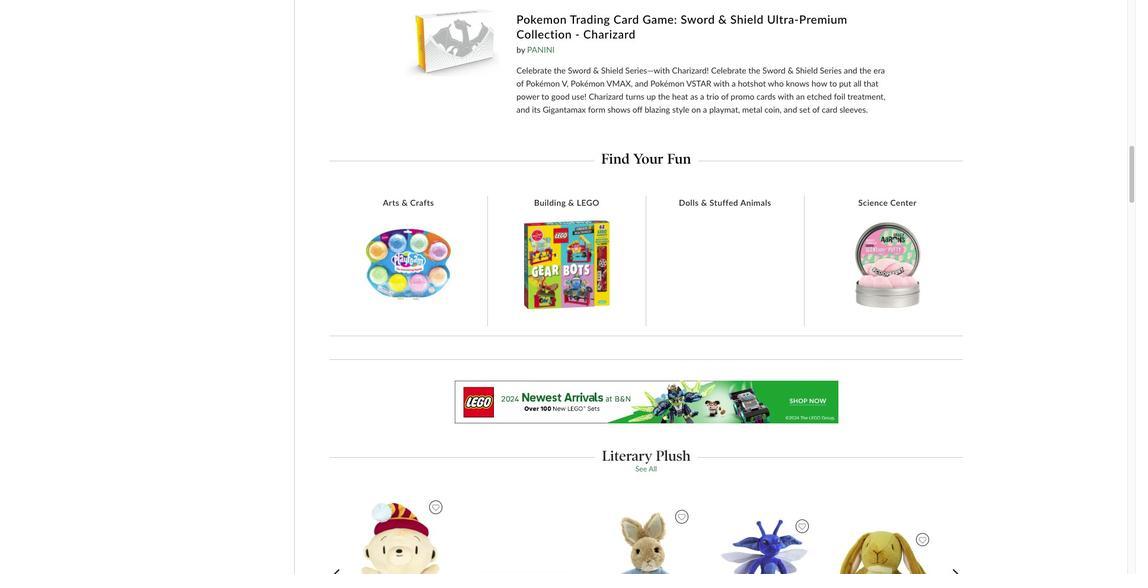 Task type: locate. For each thing, give the bounding box(es) containing it.
charizard
[[584, 27, 636, 41], [589, 91, 624, 101]]

arts
[[383, 198, 400, 208]]

sword
[[681, 12, 716, 26], [568, 65, 591, 75], [763, 65, 786, 75]]

and up 'put'
[[845, 65, 858, 75]]

pokémon
[[526, 78, 560, 88], [571, 78, 605, 88], [651, 78, 685, 88]]

dolls
[[679, 198, 699, 208]]

to left good
[[542, 91, 550, 101]]

harold loves his woolly hat doll image
[[362, 498, 446, 574]]

put
[[840, 78, 852, 88]]

celebrate the sword & shield series—with charizard! celebrate the sword & shield series and the era of pokémon v, pokémon vmax, and pokémon vstar with a hotshot who knows how to put all that power to good use! charizard turns up the heat as a trio of promo cards with an etched foil treatment, and its gigantamax form shows off blazing style on a playmat, metal coin, and set of card sleeves.
[[517, 65, 886, 114]]

and down series—with
[[635, 78, 649, 88]]

with
[[714, 78, 730, 88], [778, 91, 794, 101]]

pokémon up the heat
[[651, 78, 685, 88]]

&
[[719, 12, 728, 26], [594, 65, 599, 75], [788, 65, 794, 75], [402, 198, 408, 208], [569, 198, 575, 208], [702, 198, 708, 208]]

arts & crafts image
[[366, 229, 452, 301]]

vstar
[[687, 78, 712, 88]]

science center image
[[845, 222, 931, 308]]

shield
[[731, 12, 764, 26], [602, 65, 624, 75], [796, 65, 818, 75]]

0 horizontal spatial with
[[714, 78, 730, 88]]

vmax,
[[607, 78, 633, 88]]

of right trio
[[722, 91, 729, 101]]

set
[[800, 104, 811, 114]]

science center
[[859, 198, 917, 208]]

all
[[854, 78, 862, 88]]

pokemon trading card game: sword & shield ultra-premium collection - charizard by panini
[[517, 12, 848, 54]]

of up power
[[517, 78, 524, 88]]

celebrate
[[517, 65, 552, 75], [712, 65, 747, 75]]

find
[[602, 150, 630, 167]]

coin,
[[765, 104, 782, 114]]

1 vertical spatial charizard
[[589, 91, 624, 101]]

lego
[[577, 198, 600, 208]]

1 vertical spatial of
[[722, 91, 729, 101]]

science
[[859, 198, 889, 208]]

a up "promo"
[[732, 78, 736, 88]]

with up trio
[[714, 78, 730, 88]]

animals
[[741, 198, 772, 208]]

sword up v,
[[568, 65, 591, 75]]

1 horizontal spatial to
[[830, 78, 838, 88]]

of
[[517, 78, 524, 88], [722, 91, 729, 101], [813, 104, 820, 114]]

all
[[649, 465, 657, 473]]

sword right the game:
[[681, 12, 716, 26]]

1 horizontal spatial sword
[[681, 12, 716, 26]]

to left 'put'
[[830, 78, 838, 88]]

celebrate down panini
[[517, 65, 552, 75]]

building & lego
[[534, 198, 600, 208]]

building
[[534, 198, 566, 208]]

1 horizontal spatial with
[[778, 91, 794, 101]]

shield left ultra-
[[731, 12, 764, 26]]

2 vertical spatial a
[[704, 104, 708, 114]]

and
[[845, 65, 858, 75], [635, 78, 649, 88], [517, 104, 530, 114], [784, 104, 798, 114]]

by
[[517, 44, 525, 54]]

2 horizontal spatial of
[[813, 104, 820, 114]]

1 vertical spatial to
[[542, 91, 550, 101]]

shows
[[608, 104, 631, 114]]

panini link
[[528, 44, 555, 54]]

0 vertical spatial charizard
[[584, 27, 636, 41]]

1 horizontal spatial celebrate
[[712, 65, 747, 75]]

0 horizontal spatial of
[[517, 78, 524, 88]]

pokémon up power
[[526, 78, 560, 88]]

with left an
[[778, 91, 794, 101]]

pokemon
[[517, 12, 567, 26]]

celebrate up hotshot
[[712, 65, 747, 75]]

use!
[[572, 91, 587, 101]]

pokémon up use!
[[571, 78, 605, 88]]

to
[[830, 78, 838, 88], [542, 91, 550, 101]]

your
[[634, 150, 664, 167]]

sword inside pokemon trading card game: sword & shield ultra-premium collection - charizard by panini
[[681, 12, 716, 26]]

2 horizontal spatial pokémon
[[651, 78, 685, 88]]

see
[[636, 465, 648, 473]]

sword up who
[[763, 65, 786, 75]]

1 horizontal spatial pokémon
[[571, 78, 605, 88]]

0 horizontal spatial celebrate
[[517, 65, 552, 75]]

its
[[532, 104, 541, 114]]

treatment,
[[848, 91, 886, 101]]

& inside pokemon trading card game: sword & shield ultra-premium collection - charizard by panini
[[719, 12, 728, 26]]

2 horizontal spatial sword
[[763, 65, 786, 75]]

on
[[692, 104, 701, 114]]

charizard inside 'celebrate the sword & shield series—with charizard! celebrate the sword & shield series and the era of pokémon v, pokémon vmax, and pokémon vstar with a hotshot who knows how to put all that power to good use! charizard turns up the heat as a trio of promo cards with an etched foil treatment, and its gigantamax form shows off blazing style on a playmat, metal coin, and set of card sleeves.'
[[589, 91, 624, 101]]

center
[[891, 198, 917, 208]]

guess how much i love you beanbag bunny with anniversary patch [b&n exclusive] image
[[838, 530, 933, 574]]

0 horizontal spatial pokémon
[[526, 78, 560, 88]]

1 vertical spatial with
[[778, 91, 794, 101]]

that
[[864, 78, 879, 88]]

0 horizontal spatial sword
[[568, 65, 591, 75]]

a
[[732, 78, 736, 88], [701, 91, 705, 101], [704, 104, 708, 114]]

1 horizontal spatial shield
[[731, 12, 764, 26]]

the
[[554, 65, 566, 75], [749, 65, 761, 75], [860, 65, 872, 75], [658, 91, 670, 101]]

sleeves.
[[840, 104, 869, 114]]

era
[[874, 65, 886, 75]]

charizard up form
[[589, 91, 624, 101]]

up
[[647, 91, 656, 101]]

shield up vmax,
[[602, 65, 624, 75]]

0 vertical spatial to
[[830, 78, 838, 88]]

shield up knows
[[796, 65, 818, 75]]

a right the as
[[701, 91, 705, 101]]

style
[[673, 104, 690, 114]]

and left set
[[784, 104, 798, 114]]

heat
[[673, 91, 689, 101]]

off
[[633, 104, 643, 114]]

gigantamax
[[543, 104, 586, 114]]

2 vertical spatial of
[[813, 104, 820, 114]]

1 celebrate from the left
[[517, 65, 552, 75]]

of right set
[[813, 104, 820, 114]]

as
[[691, 91, 699, 101]]

arts & crafts
[[383, 198, 434, 208]]

charizard!
[[672, 65, 709, 75]]

2 celebrate from the left
[[712, 65, 747, 75]]

charizard down card
[[584, 27, 636, 41]]

2 pokémon from the left
[[571, 78, 605, 88]]

1 horizontal spatial of
[[722, 91, 729, 101]]

pokemon trading card game: sword & shield ultra-premium collection - charizard link
[[517, 12, 888, 43]]

a right on
[[704, 104, 708, 114]]

peter rabbit with carrot 6.5 image
[[597, 508, 692, 574]]



Task type: describe. For each thing, give the bounding box(es) containing it.
science center link
[[853, 198, 923, 208]]

how
[[812, 78, 828, 88]]

promo
[[731, 91, 755, 101]]

-
[[576, 27, 580, 41]]

foil
[[835, 91, 846, 101]]

and left its
[[517, 104, 530, 114]]

0 horizontal spatial shield
[[602, 65, 624, 75]]

1 vertical spatial a
[[701, 91, 705, 101]]

panini
[[528, 44, 555, 54]]

form
[[588, 104, 606, 114]]

v,
[[562, 78, 569, 88]]

0 vertical spatial a
[[732, 78, 736, 88]]

arts & crafts link
[[377, 198, 440, 208]]

crafts
[[411, 198, 434, 208]]

advertisement element
[[330, 381, 964, 423]]

stuffed
[[710, 198, 739, 208]]

knows
[[786, 78, 810, 88]]

literary plush see all
[[602, 447, 691, 473]]

dolls & stuffed animals link
[[673, 198, 778, 208]]

power
[[517, 91, 540, 101]]

harry potter cornish pixie plush image
[[718, 517, 812, 574]]

etched
[[807, 91, 832, 101]]

ultra-
[[768, 12, 800, 26]]

building & lego image
[[524, 221, 610, 309]]

3 pokémon from the left
[[651, 78, 685, 88]]

series—with
[[626, 65, 670, 75]]

collection
[[517, 27, 572, 41]]

the left era
[[860, 65, 872, 75]]

trading
[[570, 12, 611, 26]]

card
[[822, 104, 838, 114]]

metal
[[743, 104, 763, 114]]

the right up on the right
[[658, 91, 670, 101]]

an
[[797, 91, 805, 101]]

literary
[[602, 447, 653, 465]]

find your fun
[[602, 150, 692, 167]]

series
[[821, 65, 842, 75]]

game:
[[643, 12, 678, 26]]

building & lego link
[[529, 198, 606, 208]]

premium
[[800, 12, 848, 26]]

the up v,
[[554, 65, 566, 75]]

0 horizontal spatial to
[[542, 91, 550, 101]]

dolls & stuffed animals
[[679, 198, 772, 208]]

find your fun section
[[330, 147, 964, 167]]

1 pokémon from the left
[[526, 78, 560, 88]]

playmat,
[[710, 104, 741, 114]]

cards
[[757, 91, 776, 101]]

turns
[[626, 91, 645, 101]]

charizard inside pokemon trading card game: sword & shield ultra-premium collection - charizard by panini
[[584, 27, 636, 41]]

see all link
[[636, 465, 657, 473]]

guess how much i love you soft book image
[[477, 572, 572, 574]]

plush
[[656, 447, 691, 465]]

2 horizontal spatial shield
[[796, 65, 818, 75]]

0 vertical spatial of
[[517, 78, 524, 88]]

the up hotshot
[[749, 65, 761, 75]]

shield inside pokemon trading card game: sword & shield ultra-premium collection - charizard by panini
[[731, 12, 764, 26]]

blazing
[[645, 104, 671, 114]]

trio
[[707, 91, 720, 101]]

0 vertical spatial with
[[714, 78, 730, 88]]

& inside 'link'
[[402, 198, 408, 208]]

fun
[[668, 150, 692, 167]]

card
[[614, 12, 640, 26]]

who
[[768, 78, 784, 88]]

good
[[552, 91, 570, 101]]

pokemon trading card game: sword & shield ultra-premium collection - charizard image
[[406, 9, 499, 77]]

hotshot
[[738, 78, 767, 88]]



Task type: vqa. For each thing, say whether or not it's contained in the screenshot.
Top to the top
no



